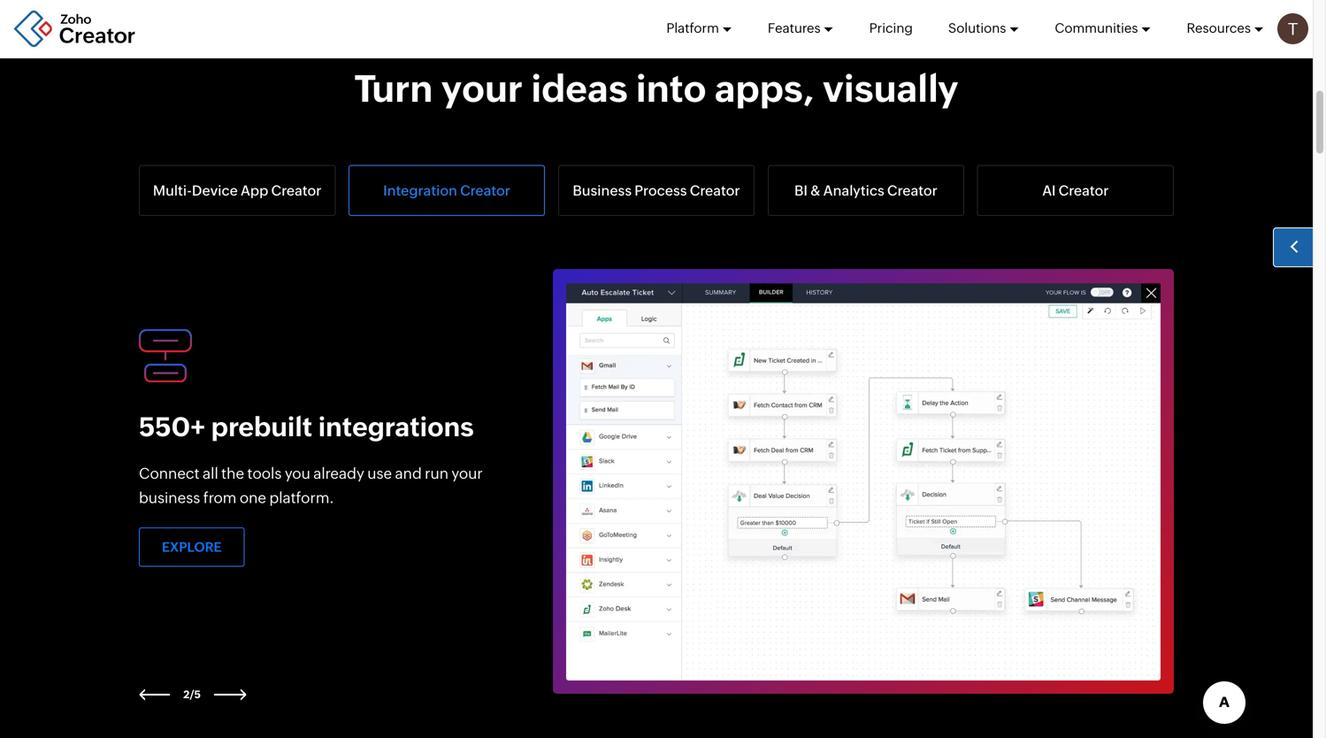 Task type: vqa. For each thing, say whether or not it's contained in the screenshot.
Google
no



Task type: describe. For each thing, give the bounding box(es) containing it.
2 /5
[[183, 689, 201, 701]]

solutions
[[949, 20, 1007, 36]]

business process creator
[[573, 182, 740, 199]]

you
[[285, 465, 310, 482]]

/5
[[190, 689, 201, 701]]

from
[[203, 489, 237, 506]]

ai creator
[[1043, 182, 1109, 199]]

features
[[768, 20, 821, 36]]

1 horizontal spatial ai
[[1043, 182, 1056, 199]]

bi
[[795, 182, 808, 199]]

powerful
[[348, 531, 410, 549]]

turn for turn massive datasets into charts, ask questions in plain english to our ai and get powerful insights instantly.
[[139, 507, 170, 525]]

resources
[[1187, 20, 1252, 36]]

terry turtle image
[[1278, 13, 1309, 44]]

to
[[231, 531, 245, 549]]

all
[[203, 465, 218, 482]]

and inside connect all the tools you already use and run your business from one platform.
[[395, 465, 422, 482]]

turn for turn your ideas into apps, visually
[[354, 67, 433, 110]]

business
[[573, 182, 632, 199]]

2 creator from the left
[[460, 182, 511, 199]]

tools
[[247, 465, 282, 482]]

questions
[[401, 507, 470, 525]]

into for charts,
[[294, 507, 321, 525]]

5 creator from the left
[[1059, 182, 1109, 199]]

your inside connect all the tools you already use and run your business from one platform.
[[452, 465, 483, 482]]

integrations
[[318, 412, 474, 442]]

ideas
[[531, 67, 628, 110]]

ai inside turn massive datasets into charts, ask questions in plain english to our ai and get powerful insights instantly.
[[275, 531, 289, 549]]

insights
[[413, 531, 468, 549]]

integration
[[383, 182, 458, 199]]

turn your ideas into apps, visually
[[354, 67, 959, 110]]

multi-device app creator
[[153, 182, 322, 199]]

explore
[[162, 540, 222, 555]]

explore link
[[139, 528, 245, 567]]

pricing link
[[870, 0, 913, 57]]

platform
[[667, 20, 719, 36]]

1 creator from the left
[[271, 182, 322, 199]]

platform.
[[269, 489, 334, 506]]

charts,
[[324, 507, 372, 525]]

550+ prebuilt integrations
[[139, 412, 474, 442]]

run
[[425, 465, 449, 482]]

&
[[811, 182, 821, 199]]

the
[[221, 465, 244, 482]]

english
[[176, 531, 228, 549]]

integration creator image
[[566, 282, 1161, 681]]

visually
[[823, 67, 959, 110]]

2
[[183, 689, 190, 701]]



Task type: locate. For each thing, give the bounding box(es) containing it.
plain
[[139, 531, 173, 549]]

1 vertical spatial your
[[452, 465, 483, 482]]

device
[[192, 182, 238, 199]]

1 vertical spatial and
[[292, 531, 319, 549]]

0 vertical spatial into
[[636, 67, 707, 110]]

our
[[248, 531, 272, 549]]

0 vertical spatial turn
[[354, 67, 433, 110]]

one
[[240, 489, 266, 506]]

0 horizontal spatial ai
[[275, 531, 289, 549]]

0 horizontal spatial into
[[294, 507, 321, 525]]

communities
[[1055, 20, 1139, 36]]

in
[[473, 507, 486, 525]]

multi-
[[153, 182, 192, 199]]

analytics
[[824, 182, 885, 199]]

ai
[[1043, 182, 1056, 199], [275, 531, 289, 549]]

prebuilt
[[211, 412, 313, 442]]

instantly.
[[139, 555, 202, 573]]

1 vertical spatial turn
[[139, 507, 170, 525]]

creator
[[271, 182, 322, 199], [460, 182, 511, 199], [690, 182, 740, 199], [888, 182, 938, 199], [1059, 182, 1109, 199]]

0 horizontal spatial turn
[[139, 507, 170, 525]]

0 vertical spatial ai
[[1043, 182, 1056, 199]]

pricing
[[870, 20, 913, 36]]

0 horizontal spatial and
[[292, 531, 319, 549]]

turn inside turn massive datasets into charts, ask questions in plain english to our ai and get powerful insights instantly.
[[139, 507, 170, 525]]

550+
[[139, 412, 205, 442]]

business
[[139, 489, 200, 506]]

ask
[[375, 507, 398, 525]]

turn
[[354, 67, 433, 110], [139, 507, 170, 525]]

zoho creator logo image
[[13, 9, 137, 48]]

turn massive datasets into charts, ask questions in plain english to our ai and get powerful insights instantly.
[[139, 507, 486, 573]]

connect
[[139, 465, 200, 482]]

1 horizontal spatial turn
[[354, 67, 433, 110]]

app
[[241, 182, 269, 199]]

already
[[314, 465, 365, 482]]

and inside turn massive datasets into charts, ask questions in plain english to our ai and get powerful insights instantly.
[[292, 531, 319, 549]]

process
[[635, 182, 687, 199]]

bi & analytics creator
[[795, 182, 938, 199]]

integration creator
[[383, 182, 511, 199]]

1 horizontal spatial and
[[395, 465, 422, 482]]

1 horizontal spatial into
[[636, 67, 707, 110]]

3 creator from the left
[[690, 182, 740, 199]]

and left get
[[292, 531, 319, 549]]

4 creator from the left
[[888, 182, 938, 199]]

and left run
[[395, 465, 422, 482]]

massive
[[173, 507, 229, 525]]

into down platform
[[636, 67, 707, 110]]

use
[[368, 465, 392, 482]]

0 vertical spatial your
[[441, 67, 523, 110]]

into down platform.
[[294, 507, 321, 525]]

and
[[395, 465, 422, 482], [292, 531, 319, 549]]

into
[[636, 67, 707, 110], [294, 507, 321, 525]]

your
[[441, 67, 523, 110], [452, 465, 483, 482]]

into for apps,
[[636, 67, 707, 110]]

1 vertical spatial into
[[294, 507, 321, 525]]

0 vertical spatial and
[[395, 465, 422, 482]]

1 vertical spatial ai
[[275, 531, 289, 549]]

apps,
[[715, 67, 815, 110]]

into inside turn massive datasets into charts, ask questions in plain english to our ai and get powerful insights instantly.
[[294, 507, 321, 525]]

connect all the tools you already use and run your business from one platform.
[[139, 465, 483, 506]]

get
[[322, 531, 345, 549]]

datasets
[[232, 507, 291, 525]]



